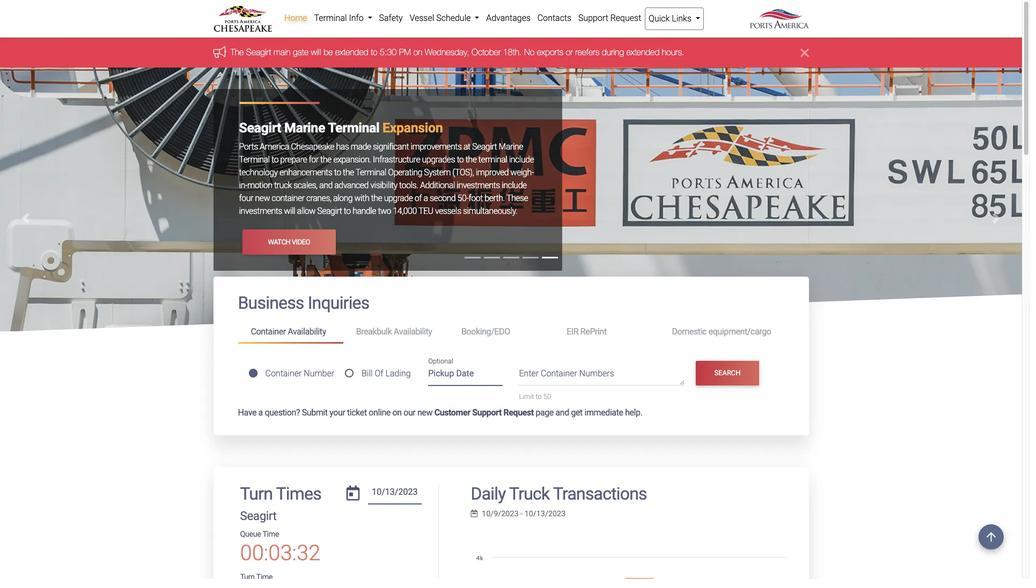 Task type: vqa. For each thing, say whether or not it's contained in the screenshot.
will in Ports America Chesapeake has made significant improvements at Seagirt Marine Terminal to                          prepare for the expansion. Infrastructure upgrades to the terminal include technology                          enhancements to the Terminal Operating System (TOS), improved weigh- in-motion truck scales,                          and advanced visibility tools. Additional investments include four new container cranes,                          along with the upgrade of a second 50-foot berth. These investments will allow Seagirt                          to handle two 14,000 TEU vessels simultaneously.
yes



Task type: describe. For each thing, give the bounding box(es) containing it.
2 extended from the left
[[626, 47, 660, 57]]

business
[[238, 293, 304, 314]]

seagirt up identifying
[[239, 120, 281, 136]]

the seagirt main gate will be extended to 5:30 pm on wednesday, october 18th.  no exports or reefers during extended hours. alert
[[0, 38, 1022, 68]]

vessels
[[435, 206, 461, 216]]

are
[[445, 142, 456, 152]]

our inside the 00:03:32 main content
[[404, 408, 416, 418]]

to down risks at top
[[334, 168, 341, 178]]

advanced
[[334, 180, 369, 191]]

and inside ports america chesapeake has made significant improvements at seagirt marine terminal to                          prepare for the expansion. infrastructure upgrades to the terminal include technology                          enhancements to the terminal operating system (tos), improved weigh- in-motion truck scales,                          and advanced visibility tools. additional investments include four new container cranes,                          along with the upgrade of a second 50-foot berth. these investments will allow seagirt                          to handle two 14,000 teu vessels simultaneously.
[[319, 180, 333, 191]]

risks
[[332, 155, 348, 165]]

availability for container availability
[[288, 327, 326, 337]]

Enter Container Numbers text field
[[519, 368, 685, 386]]

handle
[[353, 206, 376, 216]]

support inside the 00:03:32 main content
[[472, 408, 502, 418]]

with
[[354, 193, 369, 204]]

expansion image
[[0, 68, 1022, 509]]

environment.
[[295, 180, 341, 191]]

actions
[[269, 120, 311, 136]]

of inside ports america chesapeake is committed to zero harm. we are dedicated to identifying and                         eliminating risks and reinforcing safe behavior to protect employees, labor, customers, v                         isitors and cargo as well as to honor our obligation to being good stewards of the environment.
[[273, 180, 280, 191]]

america for safe
[[260, 142, 289, 152]]

50-
[[457, 193, 469, 204]]

schedule
[[436, 13, 471, 23]]

(tos),
[[452, 168, 474, 178]]

wednesday,
[[425, 47, 469, 57]]

eliminating
[[292, 155, 330, 165]]

limit
[[519, 393, 534, 401]]

v
[[300, 168, 304, 178]]

links
[[672, 13, 692, 24]]

the seagirt main gate will be extended to 5:30 pm on wednesday, october 18th.  no exports or reefers during extended hours.
[[230, 47, 684, 57]]

watch for actions
[[268, 212, 290, 220]]

chesapeake for actions
[[291, 142, 334, 152]]

watch video for actions
[[268, 212, 310, 220]]

1 extended from the left
[[335, 47, 368, 57]]

safe actions for everyone
[[239, 120, 388, 136]]

simultaneously.
[[463, 206, 517, 216]]

container
[[272, 193, 305, 204]]

ports america chesapeake has made significant improvements at seagirt marine terminal to                          prepare for the expansion. infrastructure upgrades to the terminal include technology                          enhancements to the terminal operating system (tos), improved weigh- in-motion truck scales,                          and advanced visibility tools. additional investments include four new container cranes,                          along with the upgrade of a second 50-foot berth. these investments will allow seagirt                          to handle two 14,000 teu vessels simultaneously.
[[239, 142, 534, 216]]

on inside the 00:03:32 main content
[[392, 408, 402, 418]]

00:03:32 main content
[[205, 277, 817, 579]]

vessel schedule
[[410, 13, 473, 23]]

well
[[376, 168, 390, 178]]

0 vertical spatial marine
[[284, 120, 325, 136]]

5:30
[[380, 47, 397, 57]]

along
[[333, 193, 353, 204]]

four
[[239, 193, 253, 204]]

to down the along
[[344, 206, 351, 216]]

teu
[[418, 206, 433, 216]]

the seagirt main gate will be extended to 5:30 pm on wednesday, october 18th.  no exports or reefers during extended hours. link
[[230, 47, 684, 57]]

and down risks at top
[[329, 168, 342, 178]]

foot
[[469, 193, 483, 204]]

chesapeake for marine
[[291, 142, 334, 152]]

everyone
[[334, 120, 388, 136]]

turn times
[[240, 484, 321, 504]]

equipment/cargo
[[709, 327, 771, 337]]

protect
[[462, 155, 487, 165]]

terminal inside terminal info link
[[314, 13, 347, 23]]

will inside alert
[[311, 47, 321, 57]]

home link
[[281, 8, 311, 29]]

improvements
[[411, 142, 462, 152]]

the inside ports america chesapeake is committed to zero harm. we are dedicated to identifying and                         eliminating risks and reinforcing safe behavior to protect employees, labor, customers, v                         isitors and cargo as well as to honor our obligation to being good stewards of the environment.
[[282, 180, 293, 191]]

watch for marine
[[268, 238, 290, 246]]

seagirt marine terminal expansion
[[239, 120, 443, 136]]

bill
[[362, 368, 373, 379]]

submit
[[302, 408, 328, 418]]

watch video for marine
[[268, 238, 310, 246]]

new inside the 00:03:32 main content
[[417, 408, 433, 418]]

vessel
[[410, 13, 434, 23]]

seagirt down 'cranes,'
[[317, 206, 342, 216]]

turn
[[240, 484, 273, 504]]

a inside the 00:03:32 main content
[[258, 408, 263, 418]]

isitors
[[306, 168, 327, 178]]

14,000
[[393, 206, 417, 216]]

go to top image
[[979, 525, 1004, 550]]

eir reprint link
[[554, 322, 659, 342]]

customer support request link
[[434, 408, 534, 418]]

business inquiries
[[238, 293, 369, 314]]

have
[[238, 408, 256, 418]]

seagirt inside alert
[[246, 47, 271, 57]]

is
[[336, 142, 342, 152]]

safety
[[379, 13, 403, 23]]

the right with
[[371, 193, 382, 204]]

significant
[[373, 142, 409, 152]]

request inside the 00:03:32 main content
[[504, 408, 534, 418]]

stewards
[[239, 180, 271, 191]]

50
[[543, 393, 551, 401]]

video for marine
[[292, 238, 310, 246]]

support request
[[578, 13, 641, 23]]

has
[[336, 142, 349, 152]]

limit to 50
[[519, 393, 551, 401]]

october
[[472, 47, 501, 57]]

behavior
[[421, 155, 451, 165]]

expansion.
[[333, 155, 371, 165]]

the left risks at top
[[320, 155, 331, 165]]

and up customers,
[[277, 155, 290, 165]]

optional
[[428, 357, 453, 365]]

to down terminal
[[483, 168, 490, 178]]

home
[[284, 13, 307, 23]]

additional
[[420, 180, 455, 191]]

advantages link
[[483, 8, 534, 29]]

question?
[[265, 408, 300, 418]]

cranes,
[[306, 193, 331, 204]]

during
[[602, 47, 624, 57]]

reefers
[[575, 47, 600, 57]]

10/13/2023
[[525, 510, 566, 519]]

container for container number
[[265, 368, 302, 379]]

watch video link for marine
[[242, 230, 336, 255]]

hours.
[[662, 47, 684, 57]]

truck
[[509, 484, 550, 504]]

scales,
[[294, 180, 317, 191]]

support request link
[[575, 8, 645, 29]]

cargo
[[344, 168, 364, 178]]

zero
[[393, 142, 408, 152]]

the
[[230, 47, 244, 57]]

truck
[[274, 180, 292, 191]]

to down are
[[453, 155, 460, 165]]

-
[[521, 510, 523, 519]]

dedicated
[[458, 142, 493, 152]]

ports for safe actions for everyone
[[239, 142, 258, 152]]

new inside ports america chesapeake has made significant improvements at seagirt marine terminal to                          prepare for the expansion. infrastructure upgrades to the terminal include technology                          enhancements to the terminal operating system (tos), improved weigh- in-motion truck scales,                          and advanced visibility tools. additional investments include four new container cranes,                          along with the upgrade of a second 50-foot berth. these investments will allow seagirt                          to handle two 14,000 teu vessels simultaneously.
[[255, 193, 270, 204]]



Task type: locate. For each thing, give the bounding box(es) containing it.
these
[[506, 193, 528, 204]]

0 vertical spatial request
[[610, 13, 641, 23]]

to left zero
[[384, 142, 391, 152]]

to up terminal
[[495, 142, 502, 152]]

terminal up made
[[328, 120, 379, 136]]

1 horizontal spatial as
[[392, 168, 400, 178]]

container down business
[[251, 327, 286, 337]]

america inside ports america chesapeake has made significant improvements at seagirt marine terminal to                          prepare for the expansion. infrastructure upgrades to the terminal include technology                          enhancements to the terminal operating system (tos), improved weigh- in-motion truck scales,                          and advanced visibility tools. additional investments include four new container cranes,                          along with the upgrade of a second 50-foot berth. these investments will allow seagirt                          to handle two 14,000 teu vessels simultaneously.
[[260, 142, 289, 152]]

chesapeake inside ports america chesapeake is committed to zero harm. we are dedicated to identifying and                         eliminating risks and reinforcing safe behavior to protect employees, labor, customers, v                         isitors and cargo as well as to honor our obligation to being good stewards of the environment.
[[291, 142, 334, 152]]

terminal left info
[[314, 13, 347, 23]]

request left quick
[[610, 13, 641, 23]]

ports inside ports america chesapeake has made significant improvements at seagirt marine terminal to                          prepare for the expansion. infrastructure upgrades to the terminal include technology                          enhancements to the terminal operating system (tos), improved weigh- in-motion truck scales,                          and advanced visibility tools. additional investments include four new container cranes,                          along with the upgrade of a second 50-foot berth. these investments will allow seagirt                          to handle two 14,000 teu vessels simultaneously.
[[239, 142, 258, 152]]

be
[[324, 47, 333, 57]]

system
[[424, 168, 451, 178]]

to up (tos),
[[457, 155, 464, 165]]

calendar day image
[[347, 486, 360, 501]]

our right online
[[404, 408, 416, 418]]

0 vertical spatial watch video link
[[242, 204, 336, 229]]

and up cargo
[[350, 155, 363, 165]]

0 horizontal spatial availability
[[288, 327, 326, 337]]

to inside the 00:03:32 main content
[[536, 393, 542, 401]]

0 horizontal spatial request
[[504, 408, 534, 418]]

extended right during
[[626, 47, 660, 57]]

contacts
[[538, 13, 572, 23]]

1 horizontal spatial investments
[[457, 180, 500, 191]]

1 horizontal spatial a
[[424, 193, 428, 204]]

0 horizontal spatial a
[[258, 408, 263, 418]]

0 vertical spatial will
[[311, 47, 321, 57]]

support
[[578, 13, 608, 23], [472, 408, 502, 418]]

as right the well
[[392, 168, 400, 178]]

chesapeake inside ports america chesapeake has made significant improvements at seagirt marine terminal to                          prepare for the expansion. infrastructure upgrades to the terminal include technology                          enhancements to the terminal operating system (tos), improved weigh- in-motion truck scales,                          and advanced visibility tools. additional investments include four new container cranes,                          along with the upgrade of a second 50-foot berth. these investments will allow seagirt                          to handle two 14,000 teu vessels simultaneously.
[[291, 142, 334, 152]]

container for container availability
[[251, 327, 286, 337]]

reinforcing
[[365, 155, 403, 165]]

1 as from the left
[[366, 168, 374, 178]]

marine inside ports america chesapeake has made significant improvements at seagirt marine terminal to                          prepare for the expansion. infrastructure upgrades to the terminal include technology                          enhancements to the terminal operating system (tos), improved weigh- in-motion truck scales,                          and advanced visibility tools. additional investments include four new container cranes,                          along with the upgrade of a second 50-foot berth. these investments will allow seagirt                          to handle two 14,000 teu vessels simultaneously.
[[499, 142, 523, 152]]

the
[[320, 155, 331, 165], [466, 155, 477, 165], [343, 168, 354, 178], [282, 180, 293, 191], [371, 193, 382, 204]]

and inside the 00:03:32 main content
[[556, 408, 569, 418]]

times
[[276, 484, 321, 504]]

obligation
[[446, 168, 481, 178]]

0 vertical spatial video
[[292, 212, 310, 220]]

on inside alert
[[413, 47, 422, 57]]

investments up foot at left
[[457, 180, 500, 191]]

at
[[464, 142, 470, 152]]

daily
[[471, 484, 506, 504]]

new down motion
[[255, 193, 270, 204]]

1 availability from the left
[[288, 327, 326, 337]]

america
[[260, 142, 289, 152], [260, 142, 289, 152]]

and up 'cranes,'
[[319, 180, 333, 191]]

new
[[255, 193, 270, 204], [417, 408, 433, 418]]

breakbulk availability
[[356, 327, 432, 337]]

0 horizontal spatial extended
[[335, 47, 368, 57]]

1 video from the top
[[292, 212, 310, 220]]

1 vertical spatial marine
[[499, 142, 523, 152]]

customers,
[[259, 168, 299, 178]]

request down limit
[[504, 408, 534, 418]]

a up "teu" at the left of the page
[[424, 193, 428, 204]]

breakbulk availability link
[[343, 322, 449, 342]]

1 horizontal spatial availability
[[394, 327, 432, 337]]

1 horizontal spatial request
[[610, 13, 641, 23]]

ports for seagirt marine terminal expansion
[[239, 142, 258, 152]]

will left be
[[311, 47, 321, 57]]

1 watch from the top
[[268, 212, 290, 220]]

of down customers,
[[273, 180, 280, 191]]

investments down "four"
[[239, 206, 282, 216]]

employees,
[[489, 155, 528, 165]]

terminal up technology in the top left of the page
[[239, 155, 270, 165]]

to
[[371, 47, 378, 57], [384, 142, 391, 152], [495, 142, 502, 152], [272, 155, 278, 165], [453, 155, 460, 165], [457, 155, 464, 165], [334, 168, 341, 178], [402, 168, 409, 178], [483, 168, 490, 178], [344, 206, 351, 216], [536, 393, 542, 401]]

lading
[[386, 368, 411, 379]]

1 vertical spatial of
[[415, 193, 422, 204]]

1 vertical spatial request
[[504, 408, 534, 418]]

close image
[[801, 46, 809, 59]]

1 horizontal spatial extended
[[626, 47, 660, 57]]

support inside support request link
[[578, 13, 608, 23]]

0 horizontal spatial support
[[472, 408, 502, 418]]

1 vertical spatial new
[[417, 408, 433, 418]]

main
[[274, 47, 291, 57]]

1 horizontal spatial marine
[[499, 142, 523, 152]]

get
[[571, 408, 583, 418]]

video down container
[[292, 212, 310, 220]]

0 vertical spatial watch video
[[268, 212, 310, 220]]

and left get
[[556, 408, 569, 418]]

2 watch video from the top
[[268, 238, 310, 246]]

0 horizontal spatial marine
[[284, 120, 325, 136]]

0 vertical spatial new
[[255, 193, 270, 204]]

watch video down container
[[268, 212, 310, 220]]

10/9/2023
[[482, 510, 519, 519]]

extended right be
[[335, 47, 368, 57]]

seagirt inside the 00:03:32 main content
[[240, 509, 277, 523]]

0 vertical spatial support
[[578, 13, 608, 23]]

safety image
[[0, 68, 1022, 509]]

1 vertical spatial investments
[[239, 206, 282, 216]]

0 vertical spatial on
[[413, 47, 422, 57]]

watch video link down allow
[[242, 230, 336, 255]]

1 vertical spatial video
[[292, 238, 310, 246]]

tools.
[[399, 180, 418, 191]]

0 vertical spatial include
[[509, 155, 534, 165]]

page
[[536, 408, 554, 418]]

1 vertical spatial for
[[309, 155, 319, 165]]

to up tools.
[[402, 168, 409, 178]]

the down at at the top of page
[[466, 155, 477, 165]]

marine up employees,
[[499, 142, 523, 152]]

enhancements
[[280, 168, 332, 178]]

0 horizontal spatial of
[[273, 180, 280, 191]]

2 watch video link from the top
[[242, 230, 336, 255]]

as left the well
[[366, 168, 374, 178]]

watch video link down container
[[242, 204, 336, 229]]

0 vertical spatial watch
[[268, 212, 290, 220]]

1 vertical spatial watch
[[268, 238, 290, 246]]

video for actions
[[292, 212, 310, 220]]

availability right the breakbulk
[[394, 327, 432, 337]]

bill of lading
[[362, 368, 411, 379]]

exports
[[537, 47, 564, 57]]

search
[[714, 369, 741, 377]]

2 as from the left
[[392, 168, 400, 178]]

availability for breakbulk availability
[[394, 327, 432, 337]]

1 vertical spatial a
[[258, 408, 263, 418]]

upgrade
[[384, 193, 413, 204]]

allow
[[297, 206, 315, 216]]

info
[[349, 13, 364, 23]]

for right actions
[[315, 120, 331, 136]]

1 vertical spatial our
[[404, 408, 416, 418]]

immediate
[[585, 408, 623, 418]]

to left 5:30
[[371, 47, 378, 57]]

numbers
[[579, 369, 614, 379]]

the up advanced
[[343, 168, 354, 178]]

good
[[512, 168, 530, 178]]

will down container
[[284, 206, 295, 216]]

0 horizontal spatial as
[[366, 168, 374, 178]]

improved
[[476, 168, 509, 178]]

ports america chesapeake is committed to zero harm. we are dedicated to identifying and                         eliminating risks and reinforcing safe behavior to protect employees, labor, customers, v                         isitors and cargo as well as to honor our obligation to being good stewards of the environment.
[[239, 142, 530, 191]]

0 vertical spatial for
[[315, 120, 331, 136]]

1 horizontal spatial new
[[417, 408, 433, 418]]

ports inside ports america chesapeake is committed to zero harm. we are dedicated to identifying and                         eliminating risks and reinforcing safe behavior to protect employees, labor, customers, v                         isitors and cargo as well as to honor our obligation to being good stewards of the environment.
[[239, 142, 258, 152]]

1 watch video link from the top
[[242, 204, 336, 229]]

operating
[[388, 168, 422, 178]]

support up reefers
[[578, 13, 608, 23]]

1 horizontal spatial on
[[413, 47, 422, 57]]

1 vertical spatial watch video link
[[242, 230, 336, 255]]

advantages
[[486, 13, 531, 23]]

a right "have"
[[258, 408, 263, 418]]

extended
[[335, 47, 368, 57], [626, 47, 660, 57]]

america inside ports america chesapeake is committed to zero harm. we are dedicated to identifying and                         eliminating risks and reinforcing safe behavior to protect employees, labor, customers, v                         isitors and cargo as well as to honor our obligation to being good stewards of the environment.
[[260, 142, 289, 152]]

0 vertical spatial of
[[273, 180, 280, 191]]

for up isitors
[[309, 155, 319, 165]]

watch video
[[268, 212, 310, 220], [268, 238, 310, 246]]

breakbulk
[[356, 327, 392, 337]]

of up "teu" at the left of the page
[[415, 193, 422, 204]]

2 availability from the left
[[394, 327, 432, 337]]

of inside ports america chesapeake has made significant improvements at seagirt marine terminal to                          prepare for the expansion. infrastructure upgrades to the terminal include technology                          enhancements to the terminal operating system (tos), improved weigh- in-motion truck scales,                          and advanced visibility tools. additional investments include four new container cranes,                          along with the upgrade of a second 50-foot berth. these investments will allow seagirt                          to handle two 14,000 teu vessels simultaneously.
[[415, 193, 422, 204]]

vessel schedule link
[[406, 8, 483, 29]]

Optional text field
[[428, 365, 503, 386]]

our
[[433, 168, 445, 178], [404, 408, 416, 418]]

search button
[[696, 361, 759, 386]]

container up 50
[[541, 369, 577, 379]]

will inside ports america chesapeake has made significant improvements at seagirt marine terminal to                          prepare for the expansion. infrastructure upgrades to the terminal include technology                          enhancements to the terminal operating system (tos), improved weigh- in-motion truck scales,                          and advanced visibility tools. additional investments include four new container cranes,                          along with the upgrade of a second 50-foot berth. these investments will allow seagirt                          to handle two 14,000 teu vessels simultaneously.
[[284, 206, 295, 216]]

on right pm at top
[[413, 47, 422, 57]]

domestic equipment/cargo link
[[659, 322, 784, 342]]

1 horizontal spatial support
[[578, 13, 608, 23]]

0 horizontal spatial investments
[[239, 206, 282, 216]]

video down allow
[[292, 238, 310, 246]]

or
[[566, 47, 573, 57]]

enter
[[519, 369, 539, 379]]

0 horizontal spatial will
[[284, 206, 295, 216]]

1 vertical spatial include
[[502, 180, 527, 191]]

berth.
[[485, 193, 505, 204]]

1 watch video from the top
[[268, 212, 310, 220]]

1 horizontal spatial will
[[311, 47, 321, 57]]

booking/edo link
[[449, 322, 554, 342]]

2 watch from the top
[[268, 238, 290, 246]]

0 horizontal spatial on
[[392, 408, 402, 418]]

safe
[[404, 155, 419, 165]]

1 vertical spatial on
[[392, 408, 402, 418]]

quick links
[[649, 13, 694, 24]]

container number
[[265, 368, 334, 379]]

upgrades
[[422, 155, 455, 165]]

pm
[[399, 47, 411, 57]]

to inside alert
[[371, 47, 378, 57]]

identifying
[[239, 155, 275, 165]]

quick links link
[[645, 8, 704, 30]]

watch video link for actions
[[242, 204, 336, 229]]

a inside ports america chesapeake has made significant improvements at seagirt marine terminal to                          prepare for the expansion. infrastructure upgrades to the terminal include technology                          enhancements to the terminal operating system (tos), improved weigh- in-motion truck scales,                          and advanced visibility tools. additional investments include four new container cranes,                          along with the upgrade of a second 50-foot berth. these investments will allow seagirt                          to handle two 14,000 teu vessels simultaneously.
[[424, 193, 428, 204]]

marine up "eliminating"
[[284, 120, 325, 136]]

0 horizontal spatial our
[[404, 408, 416, 418]]

0 horizontal spatial new
[[255, 193, 270, 204]]

to left 50
[[536, 393, 542, 401]]

labor,
[[239, 168, 258, 178]]

contacts link
[[534, 8, 575, 29]]

include up good
[[509, 155, 534, 165]]

transactions
[[553, 484, 647, 504]]

container left number
[[265, 368, 302, 379]]

for inside ports america chesapeake has made significant improvements at seagirt marine terminal to                          prepare for the expansion. infrastructure upgrades to the terminal include technology                          enhancements to the terminal operating system (tos), improved weigh- in-motion truck scales,                          and advanced visibility tools. additional investments include four new container cranes,                          along with the upgrade of a second 50-foot berth. these investments will allow seagirt                          to handle two 14,000 teu vessels simultaneously.
[[309, 155, 319, 165]]

the up container
[[282, 180, 293, 191]]

include up these
[[502, 180, 527, 191]]

to up customers,
[[272, 155, 278, 165]]

seagirt up queue
[[240, 509, 277, 523]]

support right the customer
[[472, 408, 502, 418]]

0 vertical spatial a
[[424, 193, 428, 204]]

terminal down the reinforcing
[[356, 168, 386, 178]]

None text field
[[368, 484, 422, 505]]

calendar week image
[[471, 510, 478, 518]]

our down the upgrades
[[433, 168, 445, 178]]

1 vertical spatial watch video
[[268, 238, 310, 246]]

seagirt up terminal
[[472, 142, 497, 152]]

safe
[[239, 120, 266, 136]]

terminal
[[478, 155, 507, 165]]

harm.
[[410, 142, 430, 152]]

0 vertical spatial our
[[433, 168, 445, 178]]

on right online
[[392, 408, 402, 418]]

have a question? submit your ticket online on our new customer support request page and get immediate help.
[[238, 408, 643, 418]]

motion
[[247, 180, 272, 191]]

1 horizontal spatial of
[[415, 193, 422, 204]]

gate
[[293, 47, 308, 57]]

watch video down allow
[[268, 238, 310, 246]]

our inside ports america chesapeake is committed to zero harm. we are dedicated to identifying and                         eliminating risks and reinforcing safe behavior to protect employees, labor, customers, v                         isitors and cargo as well as to honor our obligation to being good stewards of the environment.
[[433, 168, 445, 178]]

time
[[263, 530, 279, 539]]

your
[[330, 408, 345, 418]]

second
[[430, 193, 456, 204]]

0 vertical spatial investments
[[457, 180, 500, 191]]

reprint
[[580, 327, 607, 337]]

2 video from the top
[[292, 238, 310, 246]]

chesapeake
[[291, 142, 334, 152], [291, 142, 334, 152]]

technology
[[239, 168, 278, 178]]

eir
[[567, 327, 579, 337]]

1 horizontal spatial our
[[433, 168, 445, 178]]

1 vertical spatial will
[[284, 206, 295, 216]]

america for seagirt
[[260, 142, 289, 152]]

terminal info link
[[311, 8, 376, 29]]

availability down business inquiries at the bottom left of page
[[288, 327, 326, 337]]

request
[[610, 13, 641, 23], [504, 408, 534, 418]]

new left the customer
[[417, 408, 433, 418]]

bullhorn image
[[213, 46, 230, 58]]

seagirt right the
[[246, 47, 271, 57]]

availability
[[288, 327, 326, 337], [394, 327, 432, 337]]

1 vertical spatial support
[[472, 408, 502, 418]]



